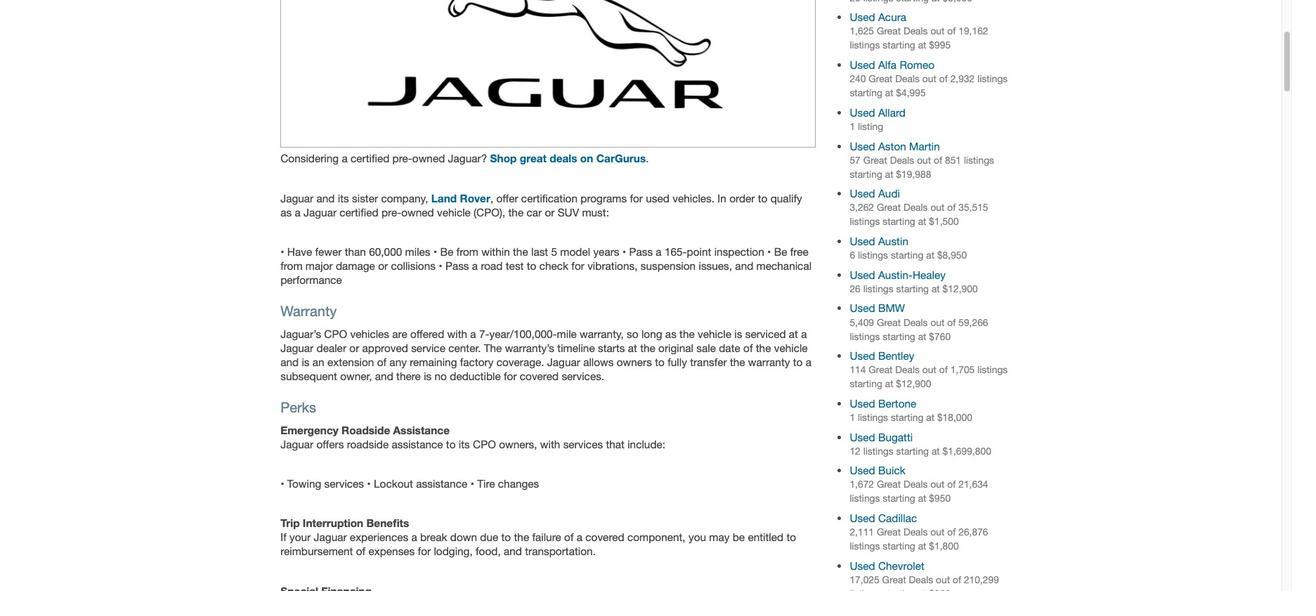 Task type: describe. For each thing, give the bounding box(es) containing it.
chevrolet
[[878, 559, 925, 572]]

(cpo),
[[474, 206, 505, 218]]

acura
[[878, 11, 907, 23]]

0 vertical spatial owned
[[412, 152, 445, 165]]

benefits
[[366, 517, 409, 529]]

• right years
[[622, 245, 626, 258]]

used austin link
[[850, 235, 909, 247]]

$995
[[929, 40, 951, 51]]

jaguar down "timeline"
[[547, 356, 580, 368]]

used austin-healey link
[[850, 268, 946, 281]]

that
[[606, 438, 625, 450]]

original
[[659, 341, 694, 354]]

point
[[687, 245, 711, 258]]

vehicle inside , offer certification programs for used vehicles. in order to qualify as a jaguar certified pre-owned vehicle (cpo), the car or suv must:
[[437, 206, 471, 218]]

than
[[345, 245, 366, 258]]

and up subsequent
[[281, 356, 299, 368]]

aston
[[878, 140, 906, 152]]

$18,000
[[937, 412, 973, 423]]

for inside the jaguar's cpo vehicles are offered with a 7-year/100,000-mile warranty, so long as the vehicle is serviced at a jaguar dealer or approved service center. the warranty's timeline starts at the original sale date of the vehicle and is an extension of any remaining factory coverage. jaguar allows owners to fully transfer the warranty to a subsequent owner, and there is no deductible for covered services.
[[504, 370, 517, 382]]

3,262
[[850, 202, 874, 213]]

fully
[[668, 356, 687, 368]]

due
[[480, 531, 498, 544]]

an
[[313, 356, 324, 368]]

no
[[435, 370, 447, 382]]

2,111 great deals out of 26,876 listings starting at
[[850, 526, 988, 552]]

of up transportation.
[[564, 531, 574, 544]]

114
[[850, 364, 866, 375]]

down
[[450, 531, 477, 544]]

0 vertical spatial pre-
[[393, 152, 412, 165]]

used chevrolet link
[[850, 559, 925, 572]]

used buick link
[[850, 464, 906, 477]]

• left have
[[281, 245, 284, 258]]

at inside 1,625 great deals out of 19,162 listings starting at
[[918, 40, 927, 51]]

a right the considering on the top of page
[[342, 152, 348, 165]]

a up transportation.
[[577, 531, 583, 544]]

210,299
[[964, 574, 999, 585]]

jaguar down jaguar's in the left bottom of the page
[[281, 341, 314, 354]]

bentley
[[878, 349, 915, 362]]

service
[[411, 341, 445, 354]]

great for buick
[[877, 479, 901, 490]]

used cadillac
[[850, 512, 917, 524]]

out for used chevrolet
[[936, 574, 950, 585]]

jaguar inside , offer certification programs for used vehicles. in order to qualify as a jaguar certified pre-owned vehicle (cpo), the car or suv must:
[[304, 206, 337, 218]]

owners,
[[499, 438, 537, 450]]

or inside • have fewer than 60,000 miles • be from within the last 5 model years • pass a 165-point inspection • be free from major damage or collisions • pass a road test to check for vibrations, suspension issues, and mechanical performance
[[378, 259, 388, 272]]

57 great deals out of 851 listings starting at
[[850, 154, 994, 180]]

listings inside used bertone 1 listings starting at $18,000
[[858, 412, 888, 423]]

out for used alfa romeo
[[923, 73, 937, 84]]

5,409 great deals out of 59,266 listings starting at
[[850, 317, 988, 342]]

starting inside used bertone 1 listings starting at $18,000
[[891, 412, 924, 423]]

the inside • have fewer than 60,000 miles • be from within the last 5 model years • pass a 165-point inspection • be free from major damage or collisions • pass a road test to check for vibrations, suspension issues, and mechanical performance
[[513, 245, 528, 258]]

used for used alfa romeo
[[850, 58, 875, 71]]

at inside used bugatti 12 listings starting at $1,699,800
[[932, 445, 940, 457]]

to inside emergency roadside assistance jaguar offers roadside assistance to its cpo owners, with services that include:
[[446, 438, 456, 450]]

its inside emergency roadside assistance jaguar offers roadside assistance to its cpo owners, with services that include:
[[459, 438, 470, 450]]

healey
[[913, 268, 946, 281]]

starting inside used austin-healey 26 listings starting at $12,900
[[896, 283, 929, 294]]

1 for used bertone
[[850, 412, 855, 423]]

years
[[593, 245, 619, 258]]

to inside , offer certification programs for used vehicles. in order to qualify as a jaguar certified pre-owned vehicle (cpo), the car or suv must:
[[758, 192, 768, 204]]

vibrations,
[[588, 259, 638, 272]]

out for used aston martin
[[917, 154, 931, 166]]

deals for chevrolet
[[909, 574, 933, 585]]

,
[[490, 192, 493, 204]]

of for used audi
[[947, 202, 956, 213]]

and down any
[[375, 370, 393, 382]]

bugatti
[[878, 431, 913, 443]]

services inside emergency roadside assistance jaguar offers roadside assistance to its cpo owners, with services that include:
[[563, 438, 603, 450]]

used cadillac link
[[850, 512, 917, 524]]

great for bmw
[[877, 317, 901, 328]]

of for used chevrolet
[[953, 574, 961, 585]]

date
[[719, 341, 741, 354]]

at inside the 1,672 great deals out of 21,634 listings starting at
[[918, 493, 927, 504]]

a right the warranty
[[806, 356, 812, 368]]

to left the fully
[[655, 356, 665, 368]]

• towing services • lockout assistance • tire changes
[[281, 477, 539, 490]]

listings for used bmw
[[850, 331, 880, 342]]

used buick
[[850, 464, 906, 477]]

a right serviced
[[801, 327, 807, 340]]

transportation.
[[525, 545, 596, 558]]

out for used buick
[[931, 479, 945, 490]]

as inside the jaguar's cpo vehicles are offered with a 7-year/100,000-mile warranty, so long as the vehicle is serviced at a jaguar dealer or approved service center. the warranty's timeline starts at the original sale date of the vehicle and is an extension of any remaining factory coverage. jaguar allows owners to fully transfer the warranty to a subsequent owner, and there is no deductible for covered services.
[[665, 327, 677, 340]]

19,162
[[959, 26, 988, 37]]

of for used bentley
[[939, 364, 948, 375]]

deals for acura
[[904, 26, 928, 37]]

at inside used austin 6 listings starting at $8,950
[[926, 250, 935, 261]]

warranty's
[[505, 341, 555, 354]]

performance
[[281, 273, 342, 286]]

of for used buick
[[947, 479, 956, 490]]

used audi link
[[850, 187, 900, 200]]

test
[[506, 259, 524, 272]]

starting inside used austin 6 listings starting at $8,950
[[891, 250, 924, 261]]

• left towing
[[281, 477, 284, 490]]

used bugatti 12 listings starting at $1,699,800
[[850, 431, 992, 457]]

trip
[[281, 517, 300, 529]]

to right 'due'
[[501, 531, 511, 544]]

to right the warranty
[[793, 356, 803, 368]]

allows
[[583, 356, 614, 368]]

rover
[[460, 192, 490, 204]]

1 vertical spatial from
[[281, 259, 303, 272]]

serviced
[[745, 327, 786, 340]]

listings inside used austin 6 listings starting at $8,950
[[858, 250, 888, 261]]

used for used aston martin
[[850, 140, 875, 152]]

.
[[646, 152, 649, 165]]

of for used bmw
[[947, 317, 956, 328]]

listings for used buick
[[850, 493, 880, 504]]

jaguar?
[[448, 152, 487, 165]]

at inside 114 great deals out of 1,705 listings starting at
[[885, 378, 894, 390]]

center.
[[448, 341, 481, 354]]

owner,
[[340, 370, 372, 382]]

mile
[[557, 327, 577, 340]]

12
[[850, 445, 861, 457]]

tire
[[477, 477, 495, 490]]

shop
[[490, 152, 517, 165]]

services.
[[562, 370, 604, 382]]

cpo inside emergency roadside assistance jaguar offers roadside assistance to its cpo owners, with services that include:
[[473, 438, 496, 450]]

used acura
[[850, 11, 907, 23]]

may
[[709, 531, 730, 544]]

free
[[790, 245, 809, 258]]

the down date
[[730, 356, 745, 368]]

used bertone 1 listings starting at $18,000
[[850, 397, 973, 423]]

6
[[850, 250, 855, 261]]

cpo inside the jaguar's cpo vehicles are offered with a 7-year/100,000-mile warranty, so long as the vehicle is serviced at a jaguar dealer or approved service center. the warranty's timeline starts at the original sale date of the vehicle and is an extension of any remaining factory coverage. jaguar allows owners to fully transfer the warranty to a subsequent owner, and there is no deductible for covered services.
[[324, 327, 347, 340]]

2 horizontal spatial vehicle
[[774, 341, 808, 354]]

deals for audi
[[904, 202, 928, 213]]

lodging,
[[434, 545, 473, 558]]

0 horizontal spatial pass
[[445, 259, 469, 272]]

1 for used allard
[[850, 121, 855, 132]]

1 horizontal spatial is
[[424, 370, 432, 382]]

1 vertical spatial assistance
[[416, 477, 467, 490]]

a left 7-
[[470, 327, 476, 340]]

deals for bmw
[[904, 317, 928, 328]]

used for used bugatti 12 listings starting at $1,699,800
[[850, 431, 875, 443]]

2,111
[[850, 526, 874, 538]]

starting for chevrolet
[[883, 588, 916, 591]]

of for used acura
[[947, 26, 956, 37]]

at inside 57 great deals out of 851 listings starting at
[[885, 168, 894, 180]]

$760
[[929, 331, 951, 342]]

changes
[[498, 477, 539, 490]]

programs
[[581, 192, 627, 204]]

dealer
[[317, 341, 346, 354]]

owned inside , offer certification programs for used vehicles. in order to qualify as a jaguar certified pre-owned vehicle (cpo), the car or suv must:
[[401, 206, 434, 218]]

the down long at the bottom of the page
[[640, 341, 656, 354]]

jaguar down the considering on the top of page
[[281, 192, 314, 204]]

jaguar inside trip interruption benefits if your jaguar experiences a break down due to the failure of a covered component, you may be entitled to reimbursement of expenses for lodging, food, and transportation.
[[314, 531, 347, 544]]

for inside , offer certification programs for used vehicles. in order to qualify as a jaguar certified pre-owned vehicle (cpo), the car or suv must:
[[630, 192, 643, 204]]

covered inside trip interruption benefits if your jaguar experiences a break down due to the failure of a covered component, you may be entitled to reimbursement of expenses for lodging, food, and transportation.
[[586, 531, 624, 544]]

used bmw
[[850, 302, 905, 314]]

great for aston
[[863, 154, 887, 166]]

a left "break" at the left bottom of page
[[411, 531, 417, 544]]

of down the approved
[[377, 356, 387, 368]]

starting for acura
[[883, 40, 916, 51]]

or inside , offer certification programs for used vehicles. in order to qualify as a jaguar certified pre-owned vehicle (cpo), the car or suv must:
[[545, 206, 555, 218]]

and inside • have fewer than 60,000 miles • be from within the last 5 model years • pass a 165-point inspection • be free from major damage or collisions • pass a road test to check for vibrations, suspension issues, and mechanical performance
[[735, 259, 754, 272]]

and left 'sister'
[[317, 192, 335, 204]]

used for used bertone 1 listings starting at $18,000
[[850, 397, 875, 410]]

year/100,000-
[[489, 327, 557, 340]]

a inside , offer certification programs for used vehicles. in order to qualify as a jaguar certified pre-owned vehicle (cpo), the car or suv must:
[[295, 206, 301, 218]]

deals for cadillac
[[904, 526, 928, 538]]

used
[[646, 192, 670, 204]]

at inside used austin-healey 26 listings starting at $12,900
[[932, 283, 940, 294]]

1 be from the left
[[440, 245, 453, 258]]

failure
[[532, 531, 561, 544]]

if
[[281, 531, 287, 544]]

starting for aston
[[850, 168, 883, 180]]

listings for used acura
[[850, 40, 880, 51]]

26
[[850, 283, 861, 294]]

used for used bmw
[[850, 302, 875, 314]]

great for bentley
[[869, 364, 893, 375]]

warranty,
[[580, 327, 624, 340]]

1 horizontal spatial from
[[456, 245, 479, 258]]

for inside trip interruption benefits if your jaguar experiences a break down due to the failure of a covered component, you may be entitled to reimbursement of expenses for lodging, food, and transportation.
[[418, 545, 431, 558]]

• up mechanical
[[767, 245, 771, 258]]

listings inside used bugatti 12 listings starting at $1,699,800
[[863, 445, 894, 457]]

and inside trip interruption benefits if your jaguar experiences a break down due to the failure of a covered component, you may be entitled to reimbursement of expenses for lodging, food, and transportation.
[[504, 545, 522, 558]]

deals for bentley
[[896, 364, 920, 375]]

of down experiences
[[356, 545, 366, 558]]



Task type: vqa. For each thing, say whether or not it's contained in the screenshot.
New Jeep Wrangler
no



Task type: locate. For each thing, give the bounding box(es) containing it.
the inside trip interruption benefits if your jaguar experiences a break down due to the failure of a covered component, you may be entitled to reimbursement of expenses for lodging, food, and transportation.
[[514, 531, 529, 544]]

deals inside 114 great deals out of 1,705 listings starting at
[[896, 364, 920, 375]]

out inside the 5,409 great deals out of 59,266 listings starting at
[[931, 317, 945, 328]]

3,262 great deals out of 35,515 listings starting at
[[850, 202, 988, 227]]

check
[[539, 259, 569, 272]]

from
[[456, 245, 479, 258], [281, 259, 303, 272]]

the up 'original' on the right of the page
[[680, 327, 695, 340]]

out inside 1,625 great deals out of 19,162 listings starting at
[[931, 26, 945, 37]]

1 vertical spatial cpo
[[473, 438, 496, 450]]

$12,900 down healey
[[943, 283, 978, 294]]

used for used acura
[[850, 11, 875, 23]]

listings for used aston martin
[[964, 154, 994, 166]]

at up the used bertone link
[[885, 378, 894, 390]]

at left the $950 at the right of page
[[918, 493, 927, 504]]

listings inside used austin-healey 26 listings starting at $12,900
[[863, 283, 894, 294]]

at down healey
[[932, 283, 940, 294]]

great for chevrolet
[[882, 574, 906, 585]]

starting inside 57 great deals out of 851 listings starting at
[[850, 168, 883, 180]]

austin
[[878, 235, 909, 247]]

of for used alfa romeo
[[939, 73, 948, 84]]

used inside used austin 6 listings starting at $8,950
[[850, 235, 875, 247]]

its
[[338, 192, 349, 204], [459, 438, 470, 450]]

assistance
[[393, 424, 450, 436]]

great inside the 1,672 great deals out of 21,634 listings starting at
[[877, 479, 901, 490]]

certified inside , offer certification programs for used vehicles. in order to qualify as a jaguar certified pre-owned vehicle (cpo), the car or suv must:
[[340, 206, 379, 218]]

cpo left owners, in the left of the page
[[473, 438, 496, 450]]

used bentley
[[850, 349, 915, 362]]

0 vertical spatial covered
[[520, 370, 559, 382]]

covered down coverage.
[[520, 370, 559, 382]]

with right owners, in the left of the page
[[540, 438, 560, 450]]

remaining
[[410, 356, 457, 368]]

used bugatti link
[[850, 431, 913, 443]]

used for used bentley
[[850, 349, 875, 362]]

perks
[[281, 399, 316, 415]]

services
[[563, 438, 603, 450], [324, 477, 364, 490]]

great down audi
[[877, 202, 901, 213]]

out for used cadillac
[[931, 526, 945, 538]]

used bertone link
[[850, 397, 917, 410]]

out down $1,800
[[936, 574, 950, 585]]

be up mechanical
[[774, 245, 787, 258]]

8 used from the top
[[850, 302, 875, 314]]

jaguar down emergency
[[281, 438, 314, 450]]

of for used aston martin
[[934, 154, 942, 166]]

1 vertical spatial covered
[[586, 531, 624, 544]]

deals inside 1,625 great deals out of 19,162 listings starting at
[[904, 26, 928, 37]]

used chevrolet
[[850, 559, 925, 572]]

certified down 'sister'
[[340, 206, 379, 218]]

used aston martin link
[[850, 140, 940, 152]]

deductible
[[450, 370, 501, 382]]

is left an
[[302, 356, 310, 368]]

out for used bmw
[[931, 317, 945, 328]]

0 horizontal spatial from
[[281, 259, 303, 272]]

1 horizontal spatial with
[[540, 438, 560, 450]]

jaguar inside emergency roadside assistance jaguar offers roadside assistance to its cpo owners, with services that include:
[[281, 438, 314, 450]]

• right collisions
[[439, 259, 442, 272]]

pass up suspension
[[629, 245, 653, 258]]

deals for alfa
[[896, 73, 920, 84]]

is up date
[[735, 327, 742, 340]]

of inside '3,262 great deals out of 35,515 listings starting at'
[[947, 202, 956, 213]]

10 used from the top
[[850, 397, 875, 410]]

0 horizontal spatial its
[[338, 192, 349, 204]]

13 used from the top
[[850, 512, 875, 524]]

used bmw link
[[850, 302, 905, 314]]

used inside used austin-healey 26 listings starting at $12,900
[[850, 268, 875, 281]]

damage
[[336, 259, 375, 272]]

14 used from the top
[[850, 559, 875, 572]]

4 used from the top
[[850, 140, 875, 152]]

on
[[580, 152, 593, 165]]

0 vertical spatial from
[[456, 245, 479, 258]]

at inside "240 great deals out of 2,932 listings starting at"
[[885, 87, 894, 98]]

$12,900 inside used austin-healey 26 listings starting at $12,900
[[943, 283, 978, 294]]

for inside • have fewer than 60,000 miles • be from within the last 5 model years • pass a 165-point inspection • be free from major damage or collisions • pass a road test to check for vibrations, suspension issues, and mechanical performance
[[572, 259, 585, 272]]

be
[[733, 531, 745, 544]]

at up healey
[[926, 250, 935, 261]]

listings for used chevrolet
[[850, 588, 880, 591]]

out inside the 1,672 great deals out of 21,634 listings starting at
[[931, 479, 945, 490]]

great inside the 2,111 great deals out of 26,876 listings starting at
[[877, 526, 901, 538]]

out inside '3,262 great deals out of 35,515 listings starting at'
[[931, 202, 945, 213]]

covered
[[520, 370, 559, 382], [586, 531, 624, 544]]

5 used from the top
[[850, 187, 875, 200]]

starting inside 114 great deals out of 1,705 listings starting at
[[850, 378, 883, 390]]

at inside used bertone 1 listings starting at $18,000
[[926, 412, 935, 423]]

out up $760
[[931, 317, 945, 328]]

listings right 2,932
[[978, 73, 1008, 84]]

1 vertical spatial is
[[302, 356, 310, 368]]

114 great deals out of 1,705 listings starting at
[[850, 364, 1008, 390]]

alfa
[[878, 58, 897, 71]]

deals inside the 5,409 great deals out of 59,266 listings starting at
[[904, 317, 928, 328]]

pre- down jaguar and its sister company, land rover
[[382, 206, 401, 218]]

from down have
[[281, 259, 303, 272]]

used inside used bertone 1 listings starting at $18,000
[[850, 397, 875, 410]]

59,266
[[959, 317, 988, 328]]

and right food,
[[504, 545, 522, 558]]

in
[[718, 192, 727, 204]]

1 horizontal spatial as
[[665, 327, 677, 340]]

vehicle up the warranty
[[774, 341, 808, 354]]

great down buick
[[877, 479, 901, 490]]

at down so
[[628, 341, 637, 354]]

road
[[481, 259, 503, 272]]

deals for aston
[[890, 154, 914, 166]]

starting inside 1,625 great deals out of 19,162 listings starting at
[[883, 40, 916, 51]]

a left road
[[472, 259, 478, 272]]

of inside "240 great deals out of 2,932 listings starting at"
[[939, 73, 948, 84]]

deals inside '3,262 great deals out of 35,515 listings starting at'
[[904, 202, 928, 213]]

1 vertical spatial as
[[665, 327, 677, 340]]

to inside • have fewer than 60,000 miles • be from within the last 5 model years • pass a 165-point inspection • be free from major damage or collisions • pass a road test to check for vibrations, suspension issues, and mechanical performance
[[527, 259, 536, 272]]

deals down bmw
[[904, 317, 928, 328]]

0 vertical spatial with
[[447, 327, 467, 340]]

1 vertical spatial its
[[459, 438, 470, 450]]

warranty
[[281, 303, 337, 319]]

1 vertical spatial 1
[[850, 412, 855, 423]]

used allard 1 listing
[[850, 106, 906, 132]]

to down assistance at the left
[[446, 438, 456, 450]]

used audi
[[850, 187, 900, 200]]

listings down "5,409"
[[850, 331, 880, 342]]

interruption
[[303, 517, 363, 529]]

used for used austin-healey 26 listings starting at $12,900
[[850, 268, 875, 281]]

starting inside the 2,111 great deals out of 26,876 listings starting at
[[883, 541, 916, 552]]

great inside "240 great deals out of 2,932 listings starting at"
[[869, 73, 893, 84]]

jaguar's cpo vehicles are offered with a 7-year/100,000-mile warranty, so long as the vehicle is serviced at a jaguar dealer or approved service center. the warranty's timeline starts at the original sale date of the vehicle and is an extension of any remaining factory coverage. jaguar allows owners to fully transfer the warranty to a subsequent owner, and there is no deductible for covered services.
[[281, 327, 812, 382]]

used for used cadillac
[[850, 512, 875, 524]]

martin
[[909, 140, 940, 152]]

1 vertical spatial pass
[[445, 259, 469, 272]]

sale
[[697, 341, 716, 354]]

within
[[482, 245, 510, 258]]

1 vertical spatial $12,900
[[896, 378, 931, 390]]

1 horizontal spatial be
[[774, 245, 787, 258]]

0 vertical spatial as
[[281, 206, 292, 218]]

starting up 'austin'
[[883, 216, 916, 227]]

used inside used allard 1 listing
[[850, 106, 875, 119]]

to right entitled
[[787, 531, 796, 544]]

audi
[[878, 187, 900, 200]]

used up 240
[[850, 58, 875, 71]]

1 horizontal spatial its
[[459, 438, 470, 450]]

with
[[447, 327, 467, 340], [540, 438, 560, 450]]

starting for buick
[[883, 493, 916, 504]]

great down alfa
[[869, 73, 893, 84]]

starting inside the 1,672 great deals out of 21,634 listings starting at
[[883, 493, 916, 504]]

assistance down assistance at the left
[[392, 438, 443, 450]]

great down bmw
[[877, 317, 901, 328]]

used up 26
[[850, 268, 875, 281]]

a up have
[[295, 206, 301, 218]]

0 horizontal spatial covered
[[520, 370, 559, 382]]

used inside used bugatti 12 listings starting at $1,699,800
[[850, 431, 875, 443]]

0 vertical spatial $12,900
[[943, 283, 978, 294]]

2 used from the top
[[850, 58, 875, 71]]

listings down 1,625
[[850, 40, 880, 51]]

0 horizontal spatial with
[[447, 327, 467, 340]]

listings for used alfa romeo
[[978, 73, 1008, 84]]

starting for cadillac
[[883, 541, 916, 552]]

1 horizontal spatial or
[[378, 259, 388, 272]]

or inside the jaguar's cpo vehicles are offered with a 7-year/100,000-mile warranty, so long as the vehicle is serviced at a jaguar dealer or approved service center. the warranty's timeline starts at the original sale date of the vehicle and is an extension of any remaining factory coverage. jaguar allows owners to fully transfer the warranty to a subsequent owner, and there is no deductible for covered services.
[[349, 341, 359, 354]]

0 horizontal spatial cpo
[[324, 327, 347, 340]]

$950
[[929, 493, 951, 504]]

as up 'original' on the right of the page
[[665, 327, 677, 340]]

of for used cadillac
[[947, 526, 956, 538]]

its left owners, in the left of the page
[[459, 438, 470, 450]]

as inside , offer certification programs for used vehicles. in order to qualify as a jaguar certified pre-owned vehicle (cpo), the car or suv must:
[[281, 206, 292, 218]]

1 horizontal spatial covered
[[586, 531, 624, 544]]

out for used acura
[[931, 26, 945, 37]]

great down the used cadillac link
[[877, 526, 901, 538]]

1 vertical spatial or
[[378, 259, 388, 272]]

0 vertical spatial is
[[735, 327, 742, 340]]

listings for used bentley
[[978, 364, 1008, 375]]

used austin 6 listings starting at $8,950
[[850, 235, 967, 261]]

1 inside used bertone 1 listings starting at $18,000
[[850, 412, 855, 423]]

used acura link
[[850, 11, 907, 23]]

used for used buick
[[850, 464, 875, 477]]

$4,995
[[896, 87, 926, 98]]

$1,699,800
[[943, 445, 992, 457]]

component,
[[627, 531, 686, 544]]

1 used from the top
[[850, 11, 875, 23]]

covered inside the jaguar's cpo vehicles are offered with a 7-year/100,000-mile warranty, so long as the vehicle is serviced at a jaguar dealer or approved service center. the warranty's timeline starts at the original sale date of the vehicle and is an extension of any remaining factory coverage. jaguar allows owners to fully transfer the warranty to a subsequent owner, and there is no deductible for covered services.
[[520, 370, 559, 382]]

11 used from the top
[[850, 431, 875, 443]]

listings inside 17,025 great deals out of 210,299 listings starting at
[[850, 588, 880, 591]]

of left 2,932
[[939, 73, 948, 84]]

of inside the 1,672 great deals out of 21,634 listings starting at
[[947, 479, 956, 490]]

of left "851"
[[934, 154, 942, 166]]

0 horizontal spatial is
[[302, 356, 310, 368]]

car
[[527, 206, 542, 218]]

pre-
[[393, 152, 412, 165], [382, 206, 401, 218]]

cpo up "dealer"
[[324, 327, 347, 340]]

1 vertical spatial certified
[[340, 206, 379, 218]]

starting up used alfa romeo 'link'
[[883, 40, 916, 51]]

0 horizontal spatial $12,900
[[896, 378, 931, 390]]

subsequent
[[281, 370, 337, 382]]

food,
[[476, 545, 501, 558]]

used up the 114
[[850, 349, 875, 362]]

starting for bmw
[[883, 331, 916, 342]]

starting inside used bugatti 12 listings starting at $1,699,800
[[896, 445, 929, 457]]

of inside 57 great deals out of 851 listings starting at
[[934, 154, 942, 166]]

listings for used cadillac
[[850, 541, 880, 552]]

listings inside 57 great deals out of 851 listings starting at
[[964, 154, 994, 166]]

deals inside 17,025 great deals out of 210,299 listings starting at
[[909, 574, 933, 585]]

a up suspension
[[656, 245, 662, 258]]

2,932
[[951, 73, 975, 84]]

model
[[560, 245, 590, 258]]

services left that
[[563, 438, 603, 450]]

1 horizontal spatial vehicle
[[698, 327, 732, 340]]

listings inside the 2,111 great deals out of 26,876 listings starting at
[[850, 541, 880, 552]]

land rover link
[[431, 192, 490, 204]]

1 vertical spatial with
[[540, 438, 560, 450]]

assistance
[[392, 438, 443, 450], [416, 477, 467, 490]]

2 vertical spatial vehicle
[[774, 341, 808, 354]]

0 horizontal spatial vehicle
[[437, 206, 471, 218]]

1,672
[[850, 479, 874, 490]]

and down inspection
[[735, 259, 754, 272]]

be right miles
[[440, 245, 453, 258]]

last
[[531, 245, 548, 258]]

1,672 great deals out of 21,634 listings starting at
[[850, 479, 988, 504]]

0 horizontal spatial or
[[349, 341, 359, 354]]

your
[[290, 531, 311, 544]]

3 used from the top
[[850, 106, 875, 119]]

great for audi
[[877, 202, 901, 213]]

major
[[306, 259, 333, 272]]

0 vertical spatial 1
[[850, 121, 855, 132]]

deals inside 57 great deals out of 851 listings starting at
[[890, 154, 914, 166]]

issues,
[[699, 259, 732, 272]]

mechanical
[[757, 259, 812, 272]]

great for cadillac
[[877, 526, 901, 538]]

$1,500
[[929, 216, 959, 227]]

of inside the 2,111 great deals out of 26,876 listings starting at
[[947, 526, 956, 538]]

• right miles
[[433, 245, 437, 258]]

the
[[484, 341, 502, 354]]

great inside 1,625 great deals out of 19,162 listings starting at
[[877, 26, 901, 37]]

listings inside the 1,672 great deals out of 21,634 listings starting at
[[850, 493, 880, 504]]

used up listing
[[850, 106, 875, 119]]

9 used from the top
[[850, 349, 875, 362]]

at left $760
[[918, 331, 927, 342]]

deals down $19,988
[[904, 202, 928, 213]]

2 horizontal spatial is
[[735, 327, 742, 340]]

deals inside the 1,672 great deals out of 21,634 listings starting at
[[904, 479, 928, 490]]

17,025
[[850, 574, 880, 585]]

1 vertical spatial owned
[[401, 206, 434, 218]]

owners
[[617, 356, 652, 368]]

0 vertical spatial certified
[[351, 152, 390, 165]]

of up $995
[[947, 26, 956, 37]]

owned down company,
[[401, 206, 434, 218]]

0 vertical spatial pass
[[629, 245, 653, 258]]

with up center.
[[447, 327, 467, 340]]

starting down chevrolet
[[883, 588, 916, 591]]

listings down the 17,025
[[850, 588, 880, 591]]

out for used bentley
[[923, 364, 937, 375]]

land
[[431, 192, 457, 204]]

0 horizontal spatial be
[[440, 245, 453, 258]]

used for used audi
[[850, 187, 875, 200]]

at inside '3,262 great deals out of 35,515 listings starting at'
[[918, 216, 927, 227]]

out up $1,500
[[931, 202, 945, 213]]

deals inside the 2,111 great deals out of 26,876 listings starting at
[[904, 526, 928, 538]]

pre- inside , offer certification programs for used vehicles. in order to qualify as a jaguar certified pre-owned vehicle (cpo), the car or suv must:
[[382, 206, 401, 218]]

listings inside '3,262 great deals out of 35,515 listings starting at'
[[850, 216, 880, 227]]

2 be from the left
[[774, 245, 787, 258]]

1 horizontal spatial $12,900
[[943, 283, 978, 294]]

listings for used audi
[[850, 216, 880, 227]]

• have fewer than 60,000 miles • be from within the last 5 model years • pass a 165-point inspection • be free from major damage or collisions • pass a road test to check for vibrations, suspension issues, and mechanical performance
[[281, 245, 812, 286]]

for down "break" at the left bottom of page
[[418, 545, 431, 558]]

with inside the jaguar's cpo vehicles are offered with a 7-year/100,000-mile warranty, so long as the vehicle is serviced at a jaguar dealer or approved service center. the warranty's timeline starts at the original sale date of the vehicle and is an extension of any remaining factory coverage. jaguar allows owners to fully transfer the warranty to a subsequent owner, and there is no deductible for covered services.
[[447, 327, 467, 340]]

listings up used bmw
[[863, 283, 894, 294]]

assistance inside emergency roadside assistance jaguar offers roadside assistance to its cpo owners, with services that include:
[[392, 438, 443, 450]]

deals for buick
[[904, 479, 928, 490]]

2 horizontal spatial or
[[545, 206, 555, 218]]

1 vertical spatial vehicle
[[698, 327, 732, 340]]

with inside emergency roadside assistance jaguar offers roadside assistance to its cpo owners, with services that include:
[[540, 438, 560, 450]]

great inside the 5,409 great deals out of 59,266 listings starting at
[[877, 317, 901, 328]]

towing
[[287, 477, 321, 490]]

out inside the 2,111 great deals out of 26,876 listings starting at
[[931, 526, 945, 538]]

$1,800
[[929, 541, 959, 552]]

lockout
[[374, 477, 413, 490]]

for down "model"
[[572, 259, 585, 272]]

vehicles
[[350, 327, 389, 340]]

at inside the 5,409 great deals out of 59,266 listings starting at
[[918, 331, 927, 342]]

starting for audi
[[883, 216, 916, 227]]

listings down used bugatti "link"
[[863, 445, 894, 457]]

2 vertical spatial or
[[349, 341, 359, 354]]

out for used audi
[[931, 202, 945, 213]]

great
[[520, 152, 547, 165]]

1,625 great deals out of 19,162 listings starting at
[[850, 26, 988, 51]]

listings right "851"
[[964, 154, 994, 166]]

1 horizontal spatial pass
[[629, 245, 653, 258]]

out inside "240 great deals out of 2,932 listings starting at"
[[923, 73, 937, 84]]

out down romeo
[[923, 73, 937, 84]]

at left $1,699,800
[[932, 445, 940, 457]]

listings down used austin "link"
[[858, 250, 888, 261]]

the inside , offer certification programs for used vehicles. in order to qualify as a jaguar certified pre-owned vehicle (cpo), the car or suv must:
[[508, 206, 524, 218]]

deals down cadillac
[[904, 526, 928, 538]]

0 vertical spatial assistance
[[392, 438, 443, 450]]

at
[[918, 40, 927, 51], [885, 87, 894, 98], [885, 168, 894, 180], [918, 216, 927, 227], [926, 250, 935, 261], [932, 283, 940, 294], [789, 327, 798, 340], [918, 331, 927, 342], [628, 341, 637, 354], [885, 378, 894, 390], [926, 412, 935, 423], [932, 445, 940, 457], [918, 493, 927, 504], [918, 541, 927, 552], [918, 588, 927, 591]]

0 vertical spatial its
[[338, 192, 349, 204]]

at inside the 2,111 great deals out of 26,876 listings starting at
[[918, 541, 927, 552]]

listings down 1,672 in the bottom right of the page
[[850, 493, 880, 504]]

used for used allard 1 listing
[[850, 106, 875, 119]]

out inside 57 great deals out of 851 listings starting at
[[917, 154, 931, 166]]

starting inside '3,262 great deals out of 35,515 listings starting at'
[[883, 216, 916, 227]]

deals
[[550, 152, 577, 165]]

considering
[[281, 152, 339, 165]]

used for used austin 6 listings starting at $8,950
[[850, 235, 875, 247]]

great for acura
[[877, 26, 901, 37]]

1 horizontal spatial services
[[563, 438, 603, 450]]

buick
[[878, 464, 906, 477]]

used up 1,672 in the bottom right of the page
[[850, 464, 875, 477]]

expenses
[[369, 545, 415, 558]]

1,705
[[951, 364, 975, 375]]

of inside the 5,409 great deals out of 59,266 listings starting at
[[947, 317, 956, 328]]

listings inside "240 great deals out of 2,932 listings starting at"
[[978, 73, 1008, 84]]

of inside 17,025 great deals out of 210,299 listings starting at
[[953, 574, 961, 585]]

starting inside the 5,409 great deals out of 59,266 listings starting at
[[883, 331, 916, 342]]

great inside 17,025 great deals out of 210,299 listings starting at
[[882, 574, 906, 585]]

of inside 114 great deals out of 1,705 listings starting at
[[939, 364, 948, 375]]

0 vertical spatial vehicle
[[437, 206, 471, 218]]

starting inside 17,025 great deals out of 210,299 listings starting at
[[883, 588, 916, 591]]

0 horizontal spatial services
[[324, 477, 364, 490]]

1 up 12
[[850, 412, 855, 423]]

0 vertical spatial or
[[545, 206, 555, 218]]

used alfa romeo link
[[850, 58, 935, 71]]

7 used from the top
[[850, 268, 875, 281]]

approved
[[362, 341, 408, 354]]

0 vertical spatial services
[[563, 438, 603, 450]]

2 vertical spatial is
[[424, 370, 432, 382]]

at right serviced
[[789, 327, 798, 340]]

assistance left tire
[[416, 477, 467, 490]]

deals down buick
[[904, 479, 928, 490]]

deals up $4,995
[[896, 73, 920, 84]]

of up $1,800
[[947, 526, 956, 538]]

1 horizontal spatial cpo
[[473, 438, 496, 450]]

1 1 from the top
[[850, 121, 855, 132]]

at inside 17,025 great deals out of 210,299 listings starting at
[[918, 588, 927, 591]]

starting for alfa
[[850, 87, 883, 98]]

for
[[630, 192, 643, 204], [572, 259, 585, 272], [504, 370, 517, 382], [418, 545, 431, 558]]

starting up bentley
[[883, 331, 916, 342]]

0 vertical spatial cpo
[[324, 327, 347, 340]]

timeline
[[558, 341, 595, 354]]

great for alfa
[[869, 73, 893, 84]]

2 1 from the top
[[850, 412, 855, 423]]

listings inside the 5,409 great deals out of 59,266 listings starting at
[[850, 331, 880, 342]]

57
[[850, 154, 861, 166]]

1 vertical spatial pre-
[[382, 206, 401, 218]]

the down serviced
[[756, 341, 771, 354]]

used for used chevrolet
[[850, 559, 875, 572]]

covered up transportation.
[[586, 531, 624, 544]]

• left tire
[[470, 477, 474, 490]]

0 horizontal spatial as
[[281, 206, 292, 218]]

starting for bentley
[[850, 378, 883, 390]]

12 used from the top
[[850, 464, 875, 477]]

used up 3,262
[[850, 187, 875, 200]]

starts
[[598, 341, 625, 354]]

at left $1,500
[[918, 216, 927, 227]]

out up $1,800
[[931, 526, 945, 538]]

6 used from the top
[[850, 235, 875, 247]]

of inside 1,625 great deals out of 19,162 listings starting at
[[947, 26, 956, 37]]

• left lockout
[[367, 477, 371, 490]]

1 inside used allard 1 listing
[[850, 121, 855, 132]]

of right date
[[744, 341, 753, 354]]

listings down the used bertone link
[[858, 412, 888, 423]]

jaguar up fewer
[[304, 206, 337, 218]]

1 vertical spatial services
[[324, 477, 364, 490]]

out up $995
[[931, 26, 945, 37]]

listings inside 114 great deals out of 1,705 listings starting at
[[978, 364, 1008, 375]]

the up test
[[513, 245, 528, 258]]

starting up cadillac
[[883, 493, 916, 504]]

bertone
[[878, 397, 917, 410]]

certified
[[351, 152, 390, 165], [340, 206, 379, 218]]



